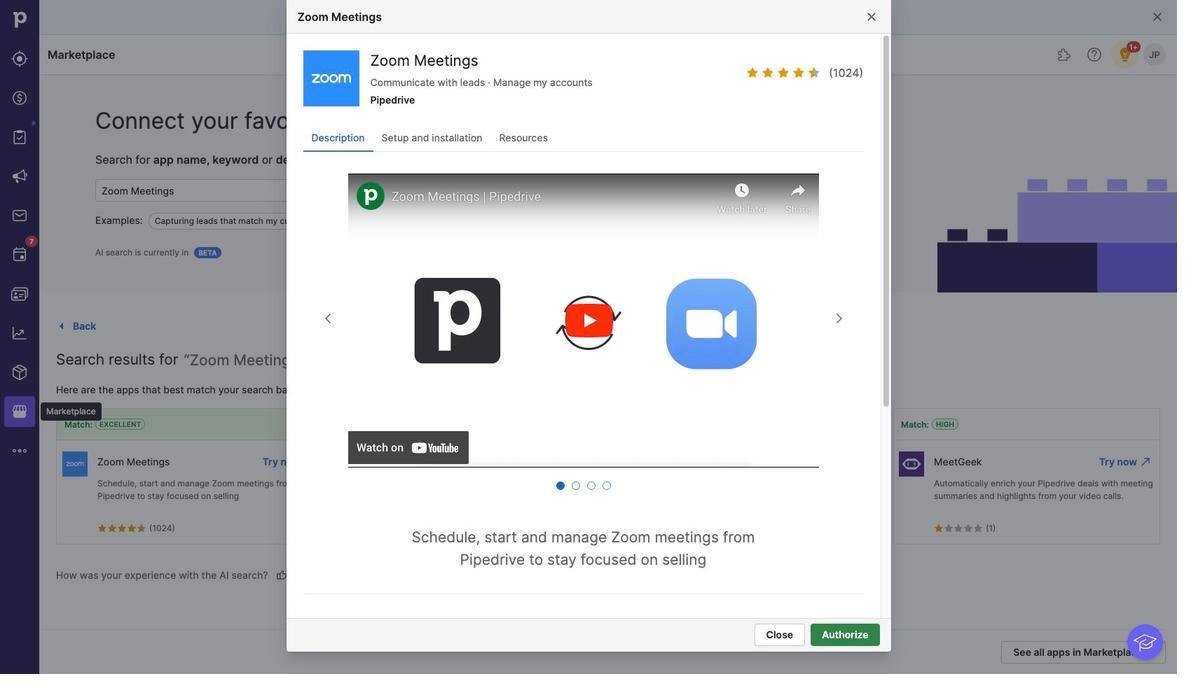 Task type: describe. For each thing, give the bounding box(es) containing it.
color white secondary static image
[[808, 67, 821, 79]]

2 color undefined image from the top
[[11, 247, 28, 263]]

insights image
[[11, 325, 28, 342]]

1 color undefined image from the top
[[11, 129, 28, 146]]

knowledge center bot, also known as kc bot is an onboarding assistant that allows you to see the list of onboarding items in one place for quick and easy reference. this improves your in-app experience. image
[[1128, 625, 1163, 661]]

previous slide image
[[319, 310, 336, 327]]

What can our AI search help you with? text field
[[95, 179, 418, 202]]

color link image
[[1140, 456, 1151, 468]]

leads image
[[11, 50, 28, 67]]

sales assistant image
[[1117, 46, 1134, 63]]

liked image
[[276, 570, 288, 582]]

Search Pipedrive field
[[462, 41, 715, 69]]

next slide image
[[831, 310, 847, 327]]

color link image
[[582, 456, 593, 468]]



Task type: locate. For each thing, give the bounding box(es) containing it.
close image
[[866, 11, 877, 22]]

color warning image
[[746, 67, 759, 79], [762, 67, 774, 79], [793, 67, 805, 79], [808, 67, 821, 79], [97, 524, 107, 534], [137, 524, 146, 534], [396, 524, 406, 534]]

contacts image
[[11, 286, 28, 303]]

color undefined image up campaigns icon
[[11, 129, 28, 146]]

sales inbox image
[[11, 207, 28, 224]]

menu
[[0, 0, 101, 675]]

color undefined image
[[11, 129, 28, 146], [11, 247, 28, 263]]

color undefined image down sales inbox icon
[[11, 247, 28, 263]]

home image
[[9, 9, 30, 30]]

color primary image
[[963, 524, 973, 534], [973, 524, 983, 534], [1146, 647, 1162, 659]]

quick help image
[[1086, 46, 1103, 63]]

0 vertical spatial color undefined image
[[11, 129, 28, 146]]

bullet navigation navigation
[[395, 482, 772, 490]]

marketplace image
[[11, 404, 28, 420]]

more image
[[11, 443, 28, 460]]

deals image
[[11, 90, 28, 107]]

color primary image
[[1152, 11, 1163, 22], [401, 185, 412, 196], [53, 318, 70, 335], [137, 524, 146, 534], [944, 524, 954, 534], [954, 524, 963, 534]]

logo image
[[303, 50, 359, 107], [62, 452, 88, 477], [341, 452, 366, 477], [620, 452, 645, 477], [899, 452, 924, 477]]

color warning image
[[777, 67, 790, 79], [107, 524, 117, 534], [117, 524, 127, 534], [127, 524, 137, 534], [406, 524, 416, 534], [416, 524, 425, 534], [934, 524, 944, 534]]

menu item
[[0, 392, 39, 432]]

campaigns image
[[11, 168, 28, 185]]

1 vertical spatial color undefined image
[[11, 247, 28, 263]]

products image
[[11, 364, 28, 381]]



Task type: vqa. For each thing, say whether or not it's contained in the screenshot.
top The Color Primary icon
no



